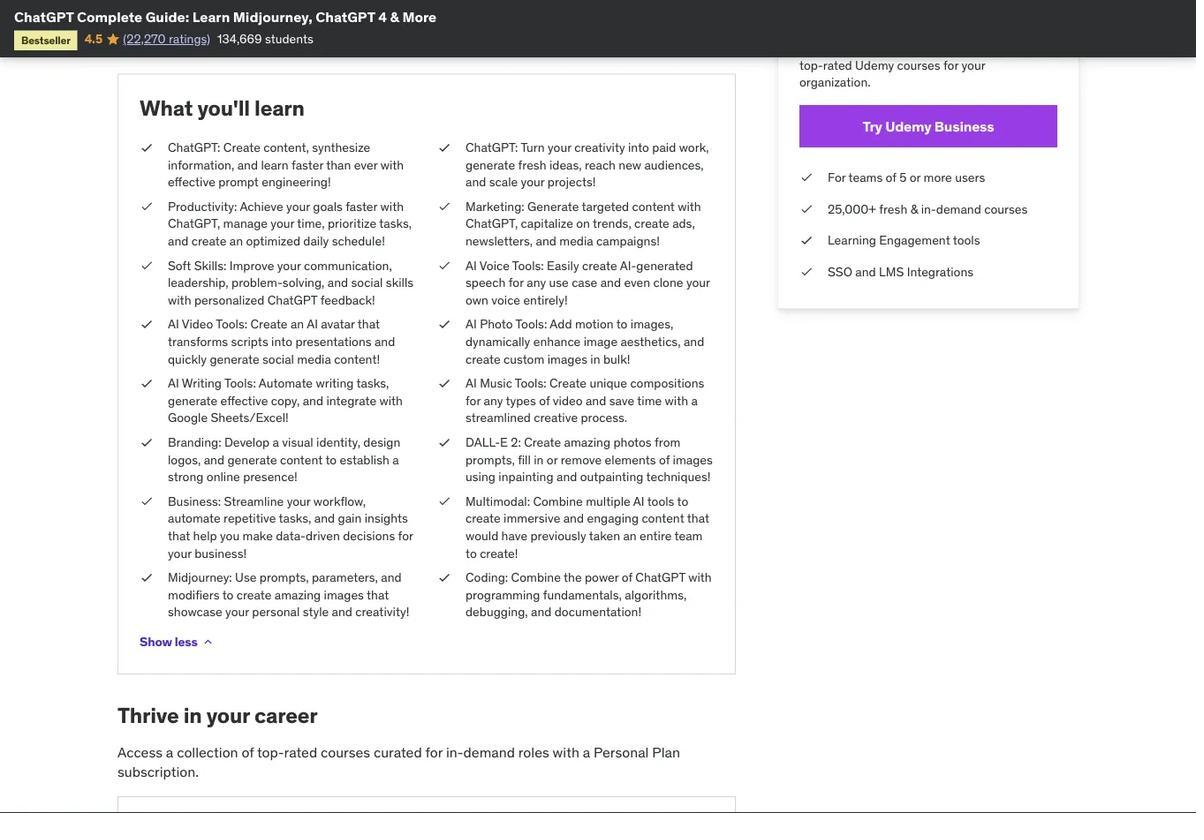 Task type: vqa. For each thing, say whether or not it's contained in the screenshot.
AI Photo Tools: Add motion to images, dynamically enhance image aesthetics, and create custom images in bulk! on the top
yes



Task type: describe. For each thing, give the bounding box(es) containing it.
media inside marketing: generate targeted content with chatgpt, capitalize on trends, create ads, newsletters, and media campaigns!
[[559, 233, 593, 249]]

show less
[[140, 634, 197, 650]]

logos,
[[168, 452, 201, 468]]

ideas,
[[549, 157, 582, 173]]

clone
[[653, 275, 683, 291]]

and inside business: streamline your workflow, automate repetitive tasks, and gain insights that help you make data-driven decisions for your business!
[[314, 511, 335, 527]]

streamline
[[224, 493, 284, 509]]

and inside soft skills: improve your communication, leadership, problem-solving, and social skills with personalized chatgpt feedback!
[[328, 275, 348, 291]]

add
[[550, 316, 572, 332]]

complete
[[77, 8, 142, 26]]

ai for ai writing tools: automate writing tasks, generate effective copy, and integrate with google sheets/excel!
[[168, 375, 179, 391]]

case
[[572, 275, 597, 291]]

and inside chatgpt: turn your creativity into paid work, generate fresh ideas, reach new audiences, and scale your projects!
[[466, 174, 486, 190]]

automate
[[259, 375, 313, 391]]

for
[[828, 169, 846, 185]]

your up collection
[[206, 702, 250, 729]]

strong
[[168, 469, 204, 485]]

insights
[[365, 511, 408, 527]]

4
[[378, 8, 387, 26]]

that inside midjourney: use prompts, parameters, and modifiers to create amazing images that showcase your personal style and creativity!
[[367, 587, 389, 603]]

xsmall image inside show less button
[[201, 635, 215, 649]]

create inside multimodal: combine multiple ai tools to create immersive and engaging content that would have previously taken an entire team to create!
[[466, 511, 501, 527]]

algorithms,
[[625, 587, 687, 603]]

faster inside "chatgpt: create content, synthesize information, and learn faster than ever with effective prompt engineering!"
[[292, 157, 323, 173]]

courses inside subscribe to this course and 25,000+ top‑rated udemy courses for your organization.
[[897, 57, 940, 73]]

images,
[[631, 316, 674, 332]]

writing
[[316, 375, 354, 391]]

an inside multimodal: combine multiple ai tools to create immersive and engaging content that would have previously taken an entire team to create!
[[623, 528, 637, 544]]

marketing:
[[466, 198, 524, 214]]

your right 'scale'
[[521, 174, 545, 190]]

your up data-
[[287, 493, 311, 509]]

tasks, inside the productivity: achieve your goals faster with chatgpt, manage your time, prioritize tasks, and create an optimized daily schedule!
[[379, 216, 412, 232]]

1 horizontal spatial tools
[[953, 232, 980, 248]]

leadership,
[[168, 275, 229, 291]]

134,669 students
[[217, 31, 313, 47]]

of inside the access a collection of top-rated courses curated for in-demand roles with a personal plan subscription.
[[242, 743, 254, 761]]

xsmall image for ai writing tools: automate writing tasks, generate effective copy, and integrate with google sheets/excel!
[[140, 375, 154, 392]]

0 vertical spatial learn
[[255, 95, 305, 122]]

engineering!
[[262, 174, 331, 190]]

with inside ai writing tools: automate writing tasks, generate effective copy, and integrate with google sheets/excel!
[[379, 393, 403, 409]]

and inside marketing: generate targeted content with chatgpt, capitalize on trends, create ads, newsletters, and media campaigns!
[[536, 233, 556, 249]]

your up time,
[[286, 198, 310, 214]]

and inside branding: develop a visual identity, design logos, and generate content to establish a strong online presence!
[[204, 452, 224, 468]]

with inside 'coding: combine the power of chatgpt with programming fundamentals, algorithms, debugging, and documentation!'
[[688, 570, 712, 586]]

xsmall image for branding: develop a visual identity, design logos, and generate content to establish a strong online presence!
[[140, 434, 154, 451]]

soft skills: improve your communication, leadership, problem-solving, and social skills with personalized chatgpt feedback!
[[168, 257, 414, 308]]

your up midjourney:
[[168, 545, 192, 561]]

into inside chatgpt: turn your creativity into paid work, generate fresh ideas, reach new audiences, and scale your projects!
[[628, 139, 649, 155]]

and inside the productivity: achieve your goals faster with chatgpt, manage your time, prioritize tasks, and create an optimized daily schedule!
[[168, 233, 188, 249]]

business
[[935, 117, 994, 135]]

and inside ai photo tools: add motion to images, dynamically enhance image aesthetics, and create custom images in bulk!
[[684, 334, 704, 350]]

and right sso
[[855, 264, 876, 280]]

a inside ai music tools: create unique compositions for any types of video and save time with a streamlined creative process.
[[691, 393, 698, 409]]

content inside marketing: generate targeted content with chatgpt, capitalize on trends, create ads, newsletters, and media campaigns!
[[632, 198, 675, 214]]

amazing inside midjourney: use prompts, parameters, and modifiers to create amazing images that showcase your personal style and creativity!
[[275, 587, 321, 603]]

your inside subscribe to this course and 25,000+ top‑rated udemy courses for your organization.
[[962, 57, 985, 73]]

create for e
[[524, 434, 561, 450]]

your inside ai voice tools: easily create ai-generated speech for any use case and even clone your own voice entirely!
[[686, 275, 710, 291]]

chatgpt inside 'coding: combine the power of chatgpt with programming fundamentals, algorithms, debugging, and documentation!'
[[635, 570, 685, 586]]

streamlined
[[466, 410, 531, 426]]

in- inside the access a collection of top-rated courses curated for in-demand roles with a personal plan subscription.
[[446, 743, 463, 761]]

a left the visual
[[272, 434, 279, 450]]

top‑rated
[[799, 57, 852, 73]]

use
[[549, 275, 569, 291]]

than
[[326, 157, 351, 173]]

elements
[[605, 452, 656, 468]]

copy,
[[271, 393, 300, 409]]

content,
[[263, 139, 309, 155]]

entire
[[640, 528, 672, 544]]

xsmall image for soft skills: improve your communication, leadership, problem-solving, and social skills with personalized chatgpt feedback!
[[140, 257, 154, 274]]

chatgpt, inside marketing: generate targeted content with chatgpt, capitalize on trends, create ads, newsletters, and media campaigns!
[[466, 216, 518, 232]]

communication,
[[304, 257, 392, 273]]

unique
[[590, 375, 627, 391]]

udemy inside subscribe to this course and 25,000+ top‑rated udemy courses for your organization.
[[855, 57, 894, 73]]

data-
[[276, 528, 306, 544]]

that inside multimodal: combine multiple ai tools to create immersive and engaging content that would have previously taken an entire team to create!
[[687, 511, 709, 527]]

e
[[500, 434, 508, 450]]

you'll
[[197, 95, 250, 122]]

tasks, inside business: streamline your workflow, automate repetitive tasks, and gain insights that help you make data-driven decisions for your business!
[[279, 511, 311, 527]]

students
[[265, 31, 313, 47]]

with inside soft skills: improve your communication, leadership, problem-solving, and social skills with personalized chatgpt feedback!
[[168, 292, 191, 308]]

xsmall image for multimodal: combine multiple ai tools to create immersive and engaging content that would have previously taken an entire team to create!
[[437, 493, 451, 510]]

generate inside chatgpt: turn your creativity into paid work, generate fresh ideas, reach new audiences, and scale your projects!
[[466, 157, 515, 173]]

xsmall image for learning engagement tools
[[799, 232, 814, 249]]

repetitive
[[224, 511, 276, 527]]

xsmall image for coding: combine the power of chatgpt with programming fundamentals, algorithms, debugging, and documentation!
[[437, 569, 451, 587]]

targeted
[[582, 198, 629, 214]]

combine for immersive
[[533, 493, 583, 509]]

xsmall image for ai voice tools: easily create ai-generated speech for any use case and even clone your own voice entirely!
[[437, 257, 451, 274]]

fill
[[518, 452, 531, 468]]

prioritize
[[328, 216, 376, 232]]

process.
[[581, 410, 627, 426]]

organization.
[[799, 74, 871, 90]]

image
[[584, 334, 618, 350]]

generate inside ai video tools: create an ai avatar that transforms scripts into presentations and quickly generate social media content!
[[210, 351, 259, 367]]

fresh inside chatgpt: turn your creativity into paid work, generate fresh ideas, reach new audiences, and scale your projects!
[[518, 157, 546, 173]]

chatgpt, inside the productivity: achieve your goals faster with chatgpt, manage your time, prioritize tasks, and create an optimized daily schedule!
[[168, 216, 220, 232]]

xsmall image for for teams of 5 or more users
[[799, 169, 814, 186]]

develop
[[224, 434, 270, 450]]

transforms
[[168, 334, 228, 350]]

your up the optimized in the top of the page
[[271, 216, 294, 232]]

previously
[[530, 528, 586, 544]]

ai for ai video tools: create an ai avatar that transforms scripts into presentations and quickly generate social media content!
[[168, 316, 179, 332]]

tools: for for
[[512, 257, 544, 273]]

business: streamline your workflow, automate repetitive tasks, and gain insights that help you make data-driven decisions for your business!
[[168, 493, 413, 561]]

video
[[182, 316, 213, 332]]

to down would
[[466, 545, 477, 561]]

immersive
[[504, 511, 560, 527]]

learn inside "chatgpt: create content, synthesize information, and learn faster than ever with effective prompt engineering!"
[[261, 157, 289, 173]]

documentation!
[[555, 604, 641, 620]]

of inside dall-e 2: create amazing photos from prompts, fill in or remove elements of images using inpainting and outpainting techniques!
[[659, 452, 670, 468]]

roles
[[518, 743, 549, 761]]

to inside branding: develop a visual identity, design logos, and generate content to establish a strong online presence!
[[325, 452, 337, 468]]

generate inside branding: develop a visual identity, design logos, and generate content to establish a strong online presence!
[[227, 452, 277, 468]]

prompts, inside midjourney: use prompts, parameters, and modifiers to create amazing images that showcase your personal style and creativity!
[[260, 570, 309, 586]]

social inside soft skills: improve your communication, leadership, problem-solving, and social skills with personalized chatgpt feedback!
[[351, 275, 383, 291]]

business:
[[168, 493, 221, 509]]

ai inside multimodal: combine multiple ai tools to create immersive and engaging content that would have previously taken an entire team to create!
[[633, 493, 644, 509]]

programming
[[466, 587, 540, 603]]

ai-
[[620, 257, 636, 273]]

establish
[[340, 452, 389, 468]]

faster inside the productivity: achieve your goals faster with chatgpt, manage your time, prioritize tasks, and create an optimized daily schedule!
[[346, 198, 377, 214]]

daily
[[303, 233, 329, 249]]

and inside multimodal: combine multiple ai tools to create immersive and engaging content that would have previously taken an entire team to create!
[[563, 511, 584, 527]]

multimodal: combine multiple ai tools to create immersive and engaging content that would have previously taken an entire team to create!
[[466, 493, 709, 561]]

productivity: achieve your goals faster with chatgpt, manage your time, prioritize tasks, and create an optimized daily schedule!
[[168, 198, 412, 249]]

ads,
[[672, 216, 695, 232]]

music
[[480, 375, 512, 391]]

and inside 'coding: combine the power of chatgpt with programming fundamentals, algorithms, debugging, and documentation!'
[[531, 604, 552, 620]]

for inside the access a collection of top-rated courses curated for in-demand roles with a personal plan subscription.
[[425, 743, 443, 761]]

images inside midjourney: use prompts, parameters, and modifiers to create amazing images that showcase your personal style and creativity!
[[324, 587, 364, 603]]

and inside "chatgpt: create content, synthesize information, and learn faster than ever with effective prompt engineering!"
[[237, 157, 258, 173]]

personal
[[252, 604, 300, 620]]

tasks, inside ai writing tools: automate writing tasks, generate effective copy, and integrate with google sheets/excel!
[[356, 375, 389, 391]]

taken
[[589, 528, 620, 544]]

schedule!
[[332, 233, 385, 249]]

images for custom
[[547, 351, 587, 367]]

0 horizontal spatial in
[[183, 702, 202, 729]]

create inside ai photo tools: add motion to images, dynamically enhance image aesthetics, and create custom images in bulk!
[[466, 351, 501, 367]]

chatgpt inside soft skills: improve your communication, leadership, problem-solving, and social skills with personalized chatgpt feedback!
[[267, 292, 317, 308]]

0 vertical spatial demand
[[936, 201, 981, 217]]

creative
[[534, 410, 578, 426]]

content inside branding: develop a visual identity, design logos, and generate content to establish a strong online presence!
[[280, 452, 323, 468]]

design
[[363, 434, 400, 450]]

scale
[[489, 174, 518, 190]]

into inside ai video tools: create an ai avatar that transforms scripts into presentations and quickly generate social media content!
[[271, 334, 292, 350]]

a down design on the bottom of the page
[[392, 452, 399, 468]]

information,
[[168, 157, 234, 173]]

0 vertical spatial &
[[390, 8, 399, 26]]

team
[[675, 528, 703, 544]]

sheets/excel!
[[211, 410, 289, 426]]

photos
[[613, 434, 652, 450]]

problem-
[[231, 275, 283, 291]]

feedback!
[[320, 292, 375, 308]]

xsmall image for ai music tools: create unique compositions for any types of video and save time with a streamlined creative process.
[[437, 375, 451, 392]]

chatgpt left 4
[[316, 8, 375, 26]]

your inside midjourney: use prompts, parameters, and modifiers to create amazing images that showcase your personal style and creativity!
[[225, 604, 249, 620]]

and right "style"
[[332, 604, 352, 620]]

create inside ai voice tools: easily create ai-generated speech for any use case and even clone your own voice entirely!
[[582, 257, 617, 273]]

personal
[[594, 743, 649, 761]]

ai for ai voice tools: easily create ai-generated speech for any use case and even clone your own voice entirely!
[[466, 257, 477, 273]]

tools: for enhance
[[515, 316, 547, 332]]

a left personal
[[583, 743, 590, 761]]

quickly
[[168, 351, 207, 367]]

for inside subscribe to this course and 25,000+ top‑rated udemy courses for your organization.
[[943, 57, 959, 73]]

and inside dall-e 2: create amazing photos from prompts, fill in or remove elements of images using inpainting and outpainting techniques!
[[557, 469, 577, 485]]

content!
[[334, 351, 380, 367]]

skills
[[386, 275, 414, 291]]

voice
[[491, 292, 520, 308]]

1 horizontal spatial &
[[910, 201, 918, 217]]

newsletters,
[[466, 233, 533, 249]]

manage
[[223, 216, 268, 232]]

in inside dall-e 2: create amazing photos from prompts, fill in or remove elements of images using inpainting and outpainting techniques!
[[534, 452, 544, 468]]

on
[[576, 216, 590, 232]]

of inside 'coding: combine the power of chatgpt with programming fundamentals, algorithms, debugging, and documentation!'
[[622, 570, 632, 586]]

134,669
[[217, 31, 262, 47]]

of left 5
[[886, 169, 896, 185]]

to inside midjourney: use prompts, parameters, and modifiers to create amazing images that showcase your personal style and creativity!
[[222, 587, 234, 603]]

to down techniques!
[[677, 493, 688, 509]]

the
[[564, 570, 582, 586]]

25,000+ inside subscribe to this course and 25,000+ top‑rated udemy courses for your organization.
[[959, 40, 1008, 56]]

soft
[[168, 257, 191, 273]]

ratings)
[[169, 31, 210, 47]]

and inside ai video tools: create an ai avatar that transforms scripts into presentations and quickly generate social media content!
[[375, 334, 395, 350]]

with inside "chatgpt: create content, synthesize information, and learn faster than ever with effective prompt engineering!"
[[381, 157, 404, 173]]

save
[[609, 393, 634, 409]]

create inside the productivity: achieve your goals faster with chatgpt, manage your time, prioritize tasks, and create an optimized daily schedule!
[[191, 233, 226, 249]]



Task type: locate. For each thing, give the bounding box(es) containing it.
content
[[632, 198, 675, 214], [280, 452, 323, 468], [642, 511, 684, 527]]

with down compositions
[[665, 393, 688, 409]]

& right 4
[[390, 8, 399, 26]]

with right integrate
[[379, 393, 403, 409]]

plan
[[652, 743, 680, 761]]

aesthetics,
[[621, 334, 681, 350]]

in inside ai photo tools: add motion to images, dynamically enhance image aesthetics, and create custom images in bulk!
[[590, 351, 600, 367]]

gain
[[338, 511, 362, 527]]

try udemy business
[[863, 117, 994, 135]]

2 vertical spatial tasks,
[[279, 511, 311, 527]]

combine inside 'coding: combine the power of chatgpt with programming fundamentals, algorithms, debugging, and documentation!'
[[511, 570, 561, 586]]

with down "team"
[[688, 570, 712, 586]]

effective inside "chatgpt: create content, synthesize information, and learn faster than ever with effective prompt engineering!"
[[168, 174, 215, 190]]

1 vertical spatial demand
[[463, 743, 515, 761]]

create down dynamically
[[466, 351, 501, 367]]

4.5
[[85, 31, 102, 47]]

2 vertical spatial content
[[642, 511, 684, 527]]

what you'll learn
[[140, 95, 305, 122]]

0 vertical spatial amazing
[[564, 434, 610, 450]]

0 vertical spatial images
[[547, 351, 587, 367]]

with up schedule!
[[380, 198, 404, 214]]

speech
[[466, 275, 506, 291]]

teams
[[849, 169, 883, 185]]

photo
[[480, 316, 513, 332]]

images down parameters,
[[324, 587, 364, 603]]

1 vertical spatial fresh
[[879, 201, 907, 217]]

create up video
[[550, 375, 587, 391]]

you
[[220, 528, 240, 544]]

ai for ai photo tools: add motion to images, dynamically enhance image aesthetics, and create custom images in bulk!
[[466, 316, 477, 332]]

1 vertical spatial learn
[[261, 157, 289, 173]]

fresh down 5
[[879, 201, 907, 217]]

ai for ai music tools: create unique compositions for any types of video and save time with a streamlined creative process.
[[466, 375, 477, 391]]

tools: for types
[[515, 375, 547, 391]]

chatgpt:
[[168, 139, 220, 155], [466, 139, 518, 155]]

ai inside ai music tools: create unique compositions for any types of video and save time with a streamlined creative process.
[[466, 375, 477, 391]]

for inside ai music tools: create unique compositions for any types of video and save time with a streamlined creative process.
[[466, 393, 481, 409]]

that inside business: streamline your workflow, automate repetitive tasks, and gain insights that help you make data-driven decisions for your business!
[[168, 528, 190, 544]]

create up campaigns!
[[634, 216, 669, 232]]

2 horizontal spatial images
[[673, 452, 713, 468]]

social inside ai video tools: create an ai avatar that transforms scripts into presentations and quickly generate social media content!
[[262, 351, 294, 367]]

1 horizontal spatial faster
[[346, 198, 377, 214]]

chatgpt, down the marketing:
[[466, 216, 518, 232]]

own
[[466, 292, 488, 308]]

demand inside the access a collection of top-rated courses curated for in-demand roles with a personal plan subscription.
[[463, 743, 515, 761]]

voice
[[480, 257, 510, 273]]

of up the creative
[[539, 393, 550, 409]]

optimized
[[246, 233, 300, 249]]

and inside subscribe to this course and 25,000+ top‑rated udemy courses for your organization.
[[935, 40, 956, 56]]

1 horizontal spatial media
[[559, 233, 593, 249]]

generate down develop
[[227, 452, 277, 468]]

1 horizontal spatial or
[[910, 169, 921, 185]]

xsmall image for dall-e 2: create amazing photos from prompts, fill in or remove elements of images using inpainting and outpainting techniques!
[[437, 434, 451, 451]]

content inside multimodal: combine multiple ai tools to create immersive and engaging content that would have previously taken an entire team to create!
[[642, 511, 684, 527]]

multimodal:
[[466, 493, 530, 509]]

demand left roles
[[463, 743, 515, 761]]

1 vertical spatial udemy
[[885, 117, 932, 135]]

1 horizontal spatial prompts,
[[466, 452, 515, 468]]

0 vertical spatial content
[[632, 198, 675, 214]]

chatgpt: for chatgpt: turn your creativity into paid work, generate fresh ideas, reach new audiences, and scale your projects!
[[466, 139, 518, 155]]

0 vertical spatial in-
[[921, 201, 936, 217]]

1 vertical spatial &
[[910, 201, 918, 217]]

0 horizontal spatial fresh
[[518, 157, 546, 173]]

1 vertical spatial any
[[484, 393, 503, 409]]

tools: for copy,
[[224, 375, 256, 391]]

marketing: generate targeted content with chatgpt, capitalize on trends, create ads, newsletters, and media campaigns!
[[466, 198, 701, 249]]

content up entire
[[642, 511, 684, 527]]

0 vertical spatial social
[[351, 275, 383, 291]]

1 vertical spatial into
[[271, 334, 292, 350]]

use
[[235, 570, 257, 586]]

chatgpt complete guide: learn midjourney, chatgpt 4 & more
[[14, 8, 437, 26]]

branding: develop a visual identity, design logos, and generate content to establish a strong online presence!
[[168, 434, 400, 485]]

turn
[[521, 139, 545, 155]]

a down compositions
[[691, 393, 698, 409]]

that right avatar
[[358, 316, 380, 332]]

1 horizontal spatial effective
[[220, 393, 268, 409]]

images inside dall-e 2: create amazing photos from prompts, fill in or remove elements of images using inpainting and outpainting techniques!
[[673, 452, 713, 468]]

ai voice tools: easily create ai-generated speech for any use case and even clone your own voice entirely!
[[466, 257, 710, 308]]

create inside marketing: generate targeted content with chatgpt, capitalize on trends, create ads, newsletters, and media campaigns!
[[634, 216, 669, 232]]

0 vertical spatial or
[[910, 169, 921, 185]]

ai music tools: create unique compositions for any types of video and save time with a streamlined creative process.
[[466, 375, 704, 426]]

or
[[910, 169, 921, 185], [547, 452, 558, 468]]

and up content!
[[375, 334, 395, 350]]

1 horizontal spatial social
[[351, 275, 383, 291]]

& up engagement
[[910, 201, 918, 217]]

25,000+ fresh & in-demand courses
[[828, 201, 1028, 217]]

tools: right voice
[[512, 257, 544, 273]]

0 vertical spatial 25,000+
[[959, 40, 1008, 56]]

time
[[637, 393, 662, 409]]

learn up content,
[[255, 95, 305, 122]]

to inside subscribe to this course and 25,000+ top‑rated udemy courses for your organization.
[[858, 40, 869, 56]]

1 vertical spatial prompts,
[[260, 570, 309, 586]]

1 horizontal spatial courses
[[897, 57, 940, 73]]

a up subscription.
[[166, 743, 173, 761]]

xsmall image left photo
[[437, 316, 451, 333]]

subscribe to this course and 25,000+ top‑rated udemy courses for your organization.
[[799, 40, 1008, 90]]

xsmall image right less
[[201, 635, 215, 649]]

0 horizontal spatial in-
[[446, 743, 463, 761]]

0 horizontal spatial 25,000+
[[828, 201, 876, 217]]

for up voice
[[509, 275, 524, 291]]

combine left "the"
[[511, 570, 561, 586]]

and right the course on the right
[[935, 40, 956, 56]]

ai video tools: create an ai avatar that transforms scripts into presentations and quickly generate social media content!
[[168, 316, 395, 367]]

1 horizontal spatial 25,000+
[[959, 40, 1008, 56]]

into up 'new'
[[628, 139, 649, 155]]

1 chatgpt: from the left
[[168, 139, 220, 155]]

career
[[254, 702, 318, 729]]

xsmall image for 25,000+ fresh & in-demand courses
[[799, 200, 814, 218]]

chatgpt: up 'scale'
[[466, 139, 518, 155]]

social up automate on the top of page
[[262, 351, 294, 367]]

tools: inside ai music tools: create unique compositions for any types of video and save time with a streamlined creative process.
[[515, 375, 547, 391]]

xsmall image for ai video tools: create an ai avatar that transforms scripts into presentations and quickly generate social media content!
[[140, 316, 154, 333]]

create up prompt
[[223, 139, 260, 155]]

social down communication,
[[351, 275, 383, 291]]

google
[[168, 410, 208, 426]]

1 vertical spatial tools
[[647, 493, 674, 509]]

ever
[[354, 157, 378, 173]]

generate down scripts
[[210, 351, 259, 367]]

faster up prioritize
[[346, 198, 377, 214]]

1 chatgpt, from the left
[[168, 216, 220, 232]]

0 vertical spatial fresh
[[518, 157, 546, 173]]

even
[[624, 275, 650, 291]]

0 horizontal spatial courses
[[321, 743, 370, 761]]

presentations
[[295, 334, 372, 350]]

thrive in your career element
[[117, 702, 736, 814]]

create inside midjourney: use prompts, parameters, and modifiers to create amazing images that showcase your personal style and creativity!
[[237, 587, 272, 603]]

tools: for transforms
[[216, 316, 248, 332]]

2 horizontal spatial in
[[590, 351, 600, 367]]

an up presentations
[[291, 316, 304, 332]]

and up "online"
[[204, 452, 224, 468]]

2 vertical spatial images
[[324, 587, 364, 603]]

make
[[243, 528, 273, 544]]

with inside marketing: generate targeted content with chatgpt, capitalize on trends, create ads, newsletters, and media campaigns!
[[678, 198, 701, 214]]

chatgpt up bestseller
[[14, 8, 74, 26]]

or inside dall-e 2: create amazing photos from prompts, fill in or remove elements of images using inpainting and outpainting techniques!
[[547, 452, 558, 468]]

synthesize
[[312, 139, 370, 155]]

0 horizontal spatial demand
[[463, 743, 515, 761]]

enhance
[[533, 334, 581, 350]]

2 horizontal spatial courses
[[984, 201, 1028, 217]]

create for music
[[550, 375, 587, 391]]

2 chatgpt: from the left
[[466, 139, 518, 155]]

courses inside the access a collection of top-rated courses curated for in-demand roles with a personal plan subscription.
[[321, 743, 370, 761]]

tasks, up schedule!
[[379, 216, 412, 232]]

for right curated
[[425, 743, 443, 761]]

tools: inside ai photo tools: add motion to images, dynamically enhance image aesthetics, and create custom images in bulk!
[[515, 316, 547, 332]]

create up scripts
[[250, 316, 288, 332]]

0 horizontal spatial an
[[229, 233, 243, 249]]

images down enhance on the left top of the page
[[547, 351, 587, 367]]

that inside ai video tools: create an ai avatar that transforms scripts into presentations and quickly generate social media content!
[[358, 316, 380, 332]]

ai up "speech"
[[466, 257, 477, 273]]

and inside ai voice tools: easily create ai-generated speech for any use case and even clone your own voice entirely!
[[600, 275, 621, 291]]

bulk!
[[603, 351, 630, 367]]

create inside dall-e 2: create amazing photos from prompts, fill in or remove elements of images using inpainting and outpainting techniques!
[[524, 434, 561, 450]]

5
[[899, 169, 907, 185]]

content down the visual
[[280, 452, 323, 468]]

amazing inside dall-e 2: create amazing photos from prompts, fill in or remove elements of images using inpainting and outpainting techniques!
[[564, 434, 610, 450]]

1 vertical spatial content
[[280, 452, 323, 468]]

combine for programming
[[511, 570, 561, 586]]

and down programming
[[531, 604, 552, 620]]

less
[[175, 634, 197, 650]]

media inside ai video tools: create an ai avatar that transforms scripts into presentations and quickly generate social media content!
[[297, 351, 331, 367]]

xsmall image
[[140, 139, 154, 156], [140, 198, 154, 215], [799, 232, 814, 249], [799, 263, 814, 281], [140, 316, 154, 333], [437, 316, 451, 333], [140, 434, 154, 451], [140, 493, 154, 510], [201, 635, 215, 649]]

0 vertical spatial media
[[559, 233, 593, 249]]

xsmall image for marketing: generate targeted content with chatgpt, capitalize on trends, create ads, newsletters, and media campaigns!
[[437, 198, 451, 215]]

1 vertical spatial an
[[291, 316, 304, 332]]

1 horizontal spatial in
[[534, 452, 544, 468]]

combine up the immersive
[[533, 493, 583, 509]]

tasks,
[[379, 216, 412, 232], [356, 375, 389, 391], [279, 511, 311, 527]]

1 horizontal spatial fresh
[[879, 201, 907, 217]]

tools: inside ai voice tools: easily create ai-generated speech for any use case and even clone your own voice entirely!
[[512, 257, 544, 273]]

1 vertical spatial media
[[297, 351, 331, 367]]

generate up 'scale'
[[466, 157, 515, 173]]

a
[[691, 393, 698, 409], [272, 434, 279, 450], [392, 452, 399, 468], [166, 743, 173, 761], [583, 743, 590, 761]]

tools: inside ai video tools: create an ai avatar that transforms scripts into presentations and quickly generate social media content!
[[216, 316, 248, 332]]

1 vertical spatial effective
[[220, 393, 268, 409]]

ai right multiple
[[633, 493, 644, 509]]

skills:
[[194, 257, 227, 273]]

any inside ai voice tools: easily create ai-generated speech for any use case and even clone your own voice entirely!
[[527, 275, 546, 291]]

xsmall image for midjourney: use prompts, parameters, and modifiers to create amazing images that showcase your personal style and creativity!
[[140, 569, 154, 587]]

0 horizontal spatial chatgpt:
[[168, 139, 220, 155]]

to inside ai photo tools: add motion to images, dynamically enhance image aesthetics, and create custom images in bulk!
[[616, 316, 628, 332]]

0 horizontal spatial or
[[547, 452, 558, 468]]

1 vertical spatial combine
[[511, 570, 561, 586]]

1 vertical spatial 25,000+
[[828, 201, 876, 217]]

and down ai-
[[600, 275, 621, 291]]

create up skills:
[[191, 233, 226, 249]]

inpainting
[[499, 469, 554, 485]]

create
[[634, 216, 669, 232], [191, 233, 226, 249], [582, 257, 617, 273], [466, 351, 501, 367], [466, 511, 501, 527], [237, 587, 272, 603]]

1 vertical spatial or
[[547, 452, 558, 468]]

work,
[[679, 139, 709, 155]]

content up the ads,
[[632, 198, 675, 214]]

for up business
[[943, 57, 959, 73]]

learn
[[255, 95, 305, 122], [261, 157, 289, 173]]

with inside the access a collection of top-rated courses curated for in-demand roles with a personal plan subscription.
[[553, 743, 579, 761]]

xsmall image left productivity:
[[140, 198, 154, 215]]

0 vertical spatial combine
[[533, 493, 583, 509]]

ai left video at left
[[168, 316, 179, 332]]

with right roles
[[553, 743, 579, 761]]

ai inside ai photo tools: add motion to images, dynamically enhance image aesthetics, and create custom images in bulk!
[[466, 316, 477, 332]]

generate up google
[[168, 393, 217, 409]]

to down midjourney:
[[222, 587, 234, 603]]

to
[[858, 40, 869, 56], [616, 316, 628, 332], [325, 452, 337, 468], [677, 493, 688, 509], [466, 545, 477, 561], [222, 587, 234, 603]]

create inside ai video tools: create an ai avatar that transforms scripts into presentations and quickly generate social media content!
[[250, 316, 288, 332]]

have
[[501, 528, 527, 544]]

xsmall image
[[437, 139, 451, 156], [799, 169, 814, 186], [437, 198, 451, 215], [799, 200, 814, 218], [140, 257, 154, 274], [437, 257, 451, 274], [140, 375, 154, 392], [437, 375, 451, 392], [437, 434, 451, 451], [437, 493, 451, 510], [140, 569, 154, 587], [437, 569, 451, 587]]

create up case
[[582, 257, 617, 273]]

1 horizontal spatial images
[[547, 351, 587, 367]]

(22,270
[[123, 31, 166, 47]]

0 vertical spatial into
[[628, 139, 649, 155]]

1 horizontal spatial demand
[[936, 201, 981, 217]]

tasks, up integrate
[[356, 375, 389, 391]]

images up techniques!
[[673, 452, 713, 468]]

xsmall image for business: streamline your workflow, automate repetitive tasks, and gain insights that help you make data-driven decisions for your business!
[[140, 493, 154, 510]]

generate
[[527, 198, 579, 214]]

0 horizontal spatial chatgpt,
[[168, 216, 220, 232]]

2 chatgpt, from the left
[[466, 216, 518, 232]]

from
[[655, 434, 681, 450]]

your down the use
[[225, 604, 249, 620]]

1 horizontal spatial chatgpt,
[[466, 216, 518, 232]]

and right aesthetics,
[[684, 334, 704, 350]]

with inside the productivity: achieve your goals faster with chatgpt, manage your time, prioritize tasks, and create an optimized daily schedule!
[[380, 198, 404, 214]]

0 horizontal spatial amazing
[[275, 587, 321, 603]]

into right scripts
[[271, 334, 292, 350]]

1 vertical spatial in-
[[446, 743, 463, 761]]

prompts,
[[466, 452, 515, 468], [260, 570, 309, 586]]

0 vertical spatial in
[[590, 351, 600, 367]]

engagement
[[879, 232, 950, 248]]

0 horizontal spatial images
[[324, 587, 364, 603]]

effective up the sheets/excel!
[[220, 393, 268, 409]]

in-
[[921, 201, 936, 217], [446, 743, 463, 761]]

tools up the integrations
[[953, 232, 980, 248]]

coding: combine the power of chatgpt with programming fundamentals, algorithms, debugging, and documentation!
[[466, 570, 712, 620]]

tools inside multimodal: combine multiple ai tools to create immersive and engaging content that would have previously taken an entire team to create!
[[647, 493, 674, 509]]

images for of
[[673, 452, 713, 468]]

0 horizontal spatial social
[[262, 351, 294, 367]]

with inside ai music tools: create unique compositions for any types of video and save time with a streamlined creative process.
[[665, 393, 688, 409]]

0 vertical spatial udemy
[[855, 57, 894, 73]]

with up the ads,
[[678, 198, 701, 214]]

2 horizontal spatial an
[[623, 528, 637, 544]]

create inside ai music tools: create unique compositions for any types of video and save time with a streamlined creative process.
[[550, 375, 587, 391]]

tools: down entirely!
[[515, 316, 547, 332]]

0 horizontal spatial any
[[484, 393, 503, 409]]

0 vertical spatial tasks,
[[379, 216, 412, 232]]

and inside ai music tools: create unique compositions for any types of video and save time with a streamlined creative process.
[[586, 393, 606, 409]]

visual
[[282, 434, 313, 450]]

xsmall image for chatgpt: create content, synthesize information, and learn faster than ever with effective prompt engineering!
[[140, 139, 154, 156]]

with down leadership,
[[168, 292, 191, 308]]

combine inside multimodal: combine multiple ai tools to create immersive and engaging content that would have previously taken an entire team to create!
[[533, 493, 583, 509]]

amazing up "style"
[[275, 587, 321, 603]]

avatar
[[321, 316, 355, 332]]

social
[[351, 275, 383, 291], [262, 351, 294, 367]]

25,000+ right the course on the right
[[959, 40, 1008, 56]]

1 vertical spatial images
[[673, 452, 713, 468]]

tools: up the sheets/excel!
[[224, 375, 256, 391]]

generate inside ai writing tools: automate writing tasks, generate effective copy, and integrate with google sheets/excel!
[[168, 393, 217, 409]]

0 vertical spatial courses
[[897, 57, 940, 73]]

1 vertical spatial social
[[262, 351, 294, 367]]

2 vertical spatial in
[[183, 702, 202, 729]]

1 vertical spatial courses
[[984, 201, 1028, 217]]

demand
[[936, 201, 981, 217], [463, 743, 515, 761]]

xsmall image for ai photo tools: add motion to images, dynamically enhance image aesthetics, and create custom images in bulk!
[[437, 316, 451, 333]]

chatgpt down "solving,"
[[267, 292, 317, 308]]

1 vertical spatial in
[[534, 452, 544, 468]]

xsmall image for productivity: achieve your goals faster with chatgpt, manage your time, prioritize tasks, and create an optimized daily schedule!
[[140, 198, 154, 215]]

branding:
[[168, 434, 221, 450]]

create!
[[480, 545, 518, 561]]

prompts, up personal
[[260, 570, 309, 586]]

in up collection
[[183, 702, 202, 729]]

and up soft
[[168, 233, 188, 249]]

your inside soft skills: improve your communication, leadership, problem-solving, and social skills with personalized chatgpt feedback!
[[277, 257, 301, 273]]

1 horizontal spatial an
[[291, 316, 304, 332]]

business!
[[195, 545, 247, 561]]

an down manage
[[229, 233, 243, 249]]

any
[[527, 275, 546, 291], [484, 393, 503, 409]]

tools:
[[512, 257, 544, 273], [216, 316, 248, 332], [515, 316, 547, 332], [224, 375, 256, 391], [515, 375, 547, 391]]

chatgpt: for chatgpt: create content, synthesize information, and learn faster than ever with effective prompt engineering!
[[168, 139, 220, 155]]

ai inside ai voice tools: easily create ai-generated speech for any use case and even clone your own voice entirely!
[[466, 257, 477, 273]]

tools: inside ai writing tools: automate writing tasks, generate effective copy, and integrate with google sheets/excel!
[[224, 375, 256, 391]]

chatgpt: turn your creativity into paid work, generate fresh ideas, reach new audiences, and scale your projects!
[[466, 139, 709, 190]]

0 vertical spatial prompts,
[[466, 452, 515, 468]]

chatgpt: inside "chatgpt: create content, synthesize information, and learn faster than ever with effective prompt engineering!"
[[168, 139, 220, 155]]

and inside ai writing tools: automate writing tasks, generate effective copy, and integrate with google sheets/excel!
[[303, 393, 323, 409]]

that down automate in the bottom of the page
[[168, 528, 190, 544]]

0 horizontal spatial &
[[390, 8, 399, 26]]

0 vertical spatial tools
[[953, 232, 980, 248]]

0 vertical spatial faster
[[292, 157, 323, 173]]

create inside "chatgpt: create content, synthesize information, and learn faster than ever with effective prompt engineering!"
[[223, 139, 260, 155]]

1 vertical spatial amazing
[[275, 587, 321, 603]]

xsmall image for chatgpt: turn your creativity into paid work, generate fresh ideas, reach new audiences, and scale your projects!
[[437, 139, 451, 156]]

0 horizontal spatial media
[[297, 351, 331, 367]]

lms
[[879, 264, 904, 280]]

your up "solving,"
[[277, 257, 301, 273]]

reach
[[585, 157, 616, 173]]

1 horizontal spatial amazing
[[564, 434, 610, 450]]

xsmall image for sso and lms integrations
[[799, 263, 814, 281]]

identity,
[[316, 434, 360, 450]]

1 vertical spatial faster
[[346, 198, 377, 214]]

guide:
[[146, 8, 189, 26]]

with right ever
[[381, 157, 404, 173]]

projects!
[[548, 174, 596, 190]]

dall-
[[466, 434, 500, 450]]

0 vertical spatial any
[[527, 275, 546, 291]]

an inside the productivity: achieve your goals faster with chatgpt, manage your time, prioritize tasks, and create an optimized daily schedule!
[[229, 233, 243, 249]]

1 horizontal spatial any
[[527, 275, 546, 291]]

for inside business: streamline your workflow, automate repetitive tasks, and gain insights that help you make data-driven decisions for your business!
[[398, 528, 413, 544]]

paid
[[652, 139, 676, 155]]

xsmall image left learning
[[799, 232, 814, 249]]

1 horizontal spatial into
[[628, 139, 649, 155]]

create for video
[[250, 316, 288, 332]]

top-
[[257, 743, 284, 761]]

ai down own
[[466, 316, 477, 332]]

of inside ai music tools: create unique compositions for any types of video and save time with a streamlined creative process.
[[539, 393, 550, 409]]

prompts, inside dall-e 2: create amazing photos from prompts, fill in or remove elements of images using inpainting and outpainting techniques!
[[466, 452, 515, 468]]

chatgpt: inside chatgpt: turn your creativity into paid work, generate fresh ideas, reach new audiences, and scale your projects!
[[466, 139, 518, 155]]

and up previously
[[563, 511, 584, 527]]

2 vertical spatial an
[[623, 528, 637, 544]]

and down remove
[[557, 469, 577, 485]]

campaigns!
[[596, 233, 660, 249]]

ai photo tools: add motion to images, dynamically enhance image aesthetics, and create custom images in bulk!
[[466, 316, 704, 367]]

for inside ai voice tools: easily create ai-generated speech for any use case and even clone your own voice entirely!
[[509, 275, 524, 291]]

1 horizontal spatial chatgpt:
[[466, 139, 518, 155]]

faster
[[292, 157, 323, 173], [346, 198, 377, 214]]

&
[[390, 8, 399, 26], [910, 201, 918, 217]]

modifiers
[[168, 587, 220, 603]]

0 vertical spatial effective
[[168, 174, 215, 190]]

to left the this
[[858, 40, 869, 56]]

integrations
[[907, 264, 974, 280]]

multiple
[[586, 493, 631, 509]]

your up ideas,
[[548, 139, 571, 155]]

prompts, down dall- on the bottom of page
[[466, 452, 515, 468]]

0 vertical spatial an
[[229, 233, 243, 249]]

0 horizontal spatial into
[[271, 334, 292, 350]]

0 horizontal spatial prompts,
[[260, 570, 309, 586]]

ai left avatar
[[307, 316, 318, 332]]

0 horizontal spatial effective
[[168, 174, 215, 190]]

1 horizontal spatial in-
[[921, 201, 936, 217]]

users
[[955, 169, 985, 185]]

and up prompt
[[237, 157, 258, 173]]

any inside ai music tools: create unique compositions for any types of video and save time with a streamlined creative process.
[[484, 393, 503, 409]]

effective inside ai writing tools: automate writing tasks, generate effective copy, and integrate with google sheets/excel!
[[220, 393, 268, 409]]

and up creativity!
[[381, 570, 402, 586]]

more
[[402, 8, 437, 26]]

0 horizontal spatial faster
[[292, 157, 323, 173]]

and
[[935, 40, 956, 56], [237, 157, 258, 173], [466, 174, 486, 190], [168, 233, 188, 249], [536, 233, 556, 249], [855, 264, 876, 280], [328, 275, 348, 291], [600, 275, 621, 291], [375, 334, 395, 350], [684, 334, 704, 350], [303, 393, 323, 409], [586, 393, 606, 409], [204, 452, 224, 468], [557, 469, 577, 485], [314, 511, 335, 527], [563, 511, 584, 527], [381, 570, 402, 586], [332, 604, 352, 620], [531, 604, 552, 620]]

0 horizontal spatial tools
[[647, 493, 674, 509]]

and up feedback!
[[328, 275, 348, 291]]

2 vertical spatial courses
[[321, 743, 370, 761]]

1 vertical spatial tasks,
[[356, 375, 389, 391]]

for down insights
[[398, 528, 413, 544]]

midjourney:
[[168, 570, 232, 586]]

ai writing tools: automate writing tasks, generate effective copy, and integrate with google sheets/excel!
[[168, 375, 403, 426]]

in down image
[[590, 351, 600, 367]]

ai inside ai writing tools: automate writing tasks, generate effective copy, and integrate with google sheets/excel!
[[168, 375, 179, 391]]

udemy right the try
[[885, 117, 932, 135]]

an inside ai video tools: create an ai avatar that transforms scripts into presentations and quickly generate social media content!
[[291, 316, 304, 332]]



